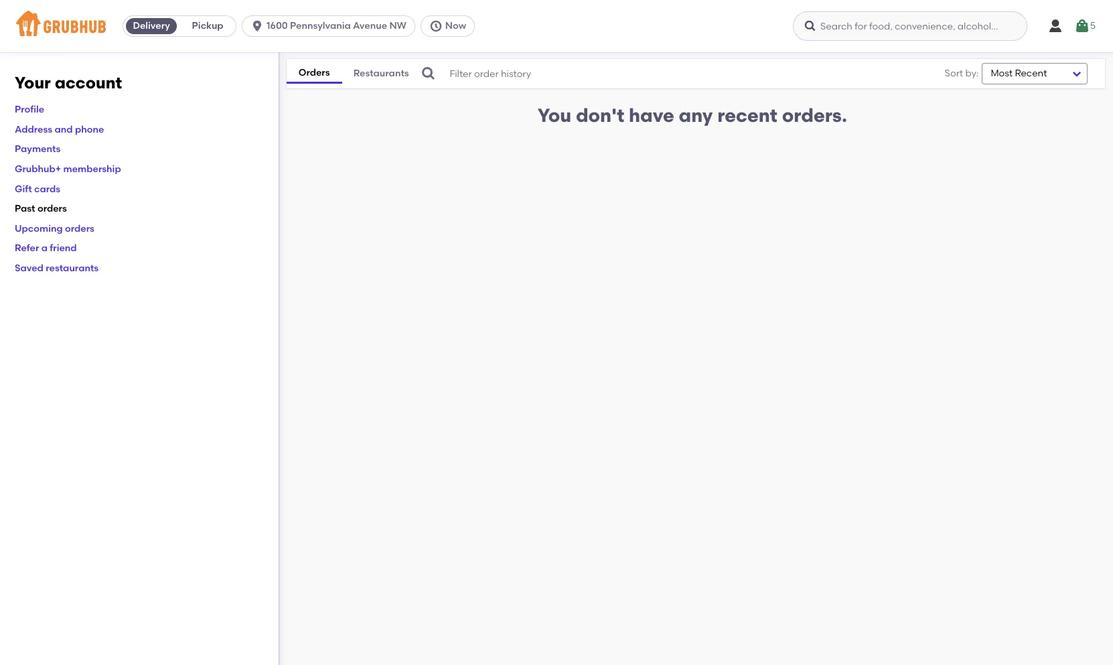 Task type: describe. For each thing, give the bounding box(es) containing it.
1600 pennsylvania avenue nw button
[[242, 15, 421, 37]]

restaurants
[[354, 68, 409, 79]]

now
[[446, 20, 467, 31]]

account
[[55, 73, 122, 92]]

cards
[[34, 183, 60, 195]]

orders
[[299, 67, 330, 78]]

gift cards
[[15, 183, 60, 195]]

grubhub+
[[15, 164, 61, 175]]

any
[[679, 104, 713, 127]]

refer
[[15, 243, 39, 254]]

pickup button
[[180, 15, 236, 37]]

Filter order history search field
[[421, 59, 905, 88]]

payments link
[[15, 144, 61, 155]]

gift
[[15, 183, 32, 195]]

membership
[[63, 164, 121, 175]]

and
[[55, 124, 73, 135]]

5 button
[[1075, 14, 1096, 38]]

pickup
[[192, 20, 224, 31]]

gift cards link
[[15, 183, 60, 195]]

sort
[[945, 68, 964, 79]]

pennsylvania
[[290, 20, 351, 31]]

refer a friend
[[15, 243, 77, 254]]

by:
[[966, 68, 979, 79]]

svg image inside now button
[[429, 19, 443, 33]]

your account
[[15, 73, 122, 92]]

orders for past orders
[[37, 203, 67, 215]]

have
[[629, 104, 675, 127]]

nw
[[390, 20, 407, 31]]

profile link
[[15, 104, 44, 115]]

past
[[15, 203, 35, 215]]

1600
[[267, 20, 288, 31]]

orders button
[[286, 63, 342, 84]]

5
[[1091, 20, 1096, 31]]

refer a friend link
[[15, 243, 77, 254]]

delivery
[[133, 20, 170, 31]]

main navigation navigation
[[0, 0, 1114, 52]]

past orders link
[[15, 203, 67, 215]]



Task type: vqa. For each thing, say whether or not it's contained in the screenshot.
Past
yes



Task type: locate. For each thing, give the bounding box(es) containing it.
your
[[15, 73, 51, 92]]

you don't have any recent orders.
[[538, 104, 848, 127]]

don't
[[576, 104, 625, 127]]

svg image inside the 1600 pennsylvania avenue nw button
[[251, 19, 264, 33]]

delivery button
[[123, 15, 180, 37]]

restaurants button
[[342, 64, 421, 83]]

address and phone link
[[15, 124, 104, 135]]

saved restaurants link
[[15, 263, 99, 274]]

orders
[[37, 203, 67, 215], [65, 223, 94, 234]]

friend
[[50, 243, 77, 254]]

saved
[[15, 263, 43, 274]]

recent
[[718, 104, 778, 127]]

upcoming orders
[[15, 223, 94, 234]]

saved restaurants
[[15, 263, 99, 274]]

phone
[[75, 124, 104, 135]]

grubhub+ membership
[[15, 164, 121, 175]]

sort by:
[[945, 68, 979, 79]]

orders for upcoming orders
[[65, 223, 94, 234]]

now button
[[421, 15, 481, 37]]

Search for food, convenience, alcohol... search field
[[793, 11, 1028, 41]]

svg image
[[1075, 18, 1091, 34]]

orders up the friend at the left top of page
[[65, 223, 94, 234]]

past orders
[[15, 203, 67, 215]]

svg image
[[1048, 18, 1064, 34], [251, 19, 264, 33], [429, 19, 443, 33], [804, 19, 818, 33], [421, 66, 437, 82]]

payments
[[15, 144, 61, 155]]

orders up upcoming orders link
[[37, 203, 67, 215]]

restaurants
[[46, 263, 99, 274]]

1 vertical spatial orders
[[65, 223, 94, 234]]

grubhub+ membership link
[[15, 164, 121, 175]]

0 vertical spatial orders
[[37, 203, 67, 215]]

orders.
[[783, 104, 848, 127]]

you
[[538, 104, 572, 127]]

avenue
[[353, 20, 387, 31]]

address and phone
[[15, 124, 104, 135]]

upcoming
[[15, 223, 63, 234]]

address
[[15, 124, 52, 135]]

upcoming orders link
[[15, 223, 94, 234]]

profile
[[15, 104, 44, 115]]

a
[[41, 243, 48, 254]]

1600 pennsylvania avenue nw
[[267, 20, 407, 31]]



